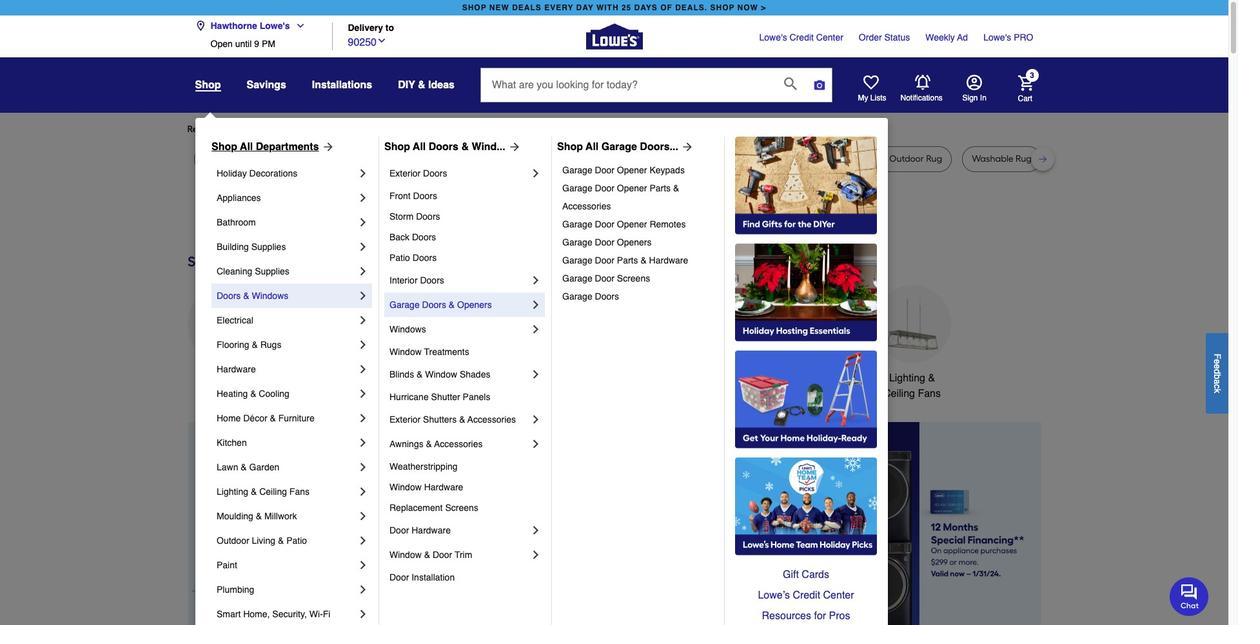 Task type: vqa. For each thing, say whether or not it's contained in the screenshot.
"Sale"
no



Task type: locate. For each thing, give the bounding box(es) containing it.
door for garage door opener keypads
[[595, 165, 615, 175]]

lowe's pro
[[984, 32, 1034, 43]]

screens up garage doors link
[[617, 273, 650, 284]]

1 horizontal spatial windows
[[390, 324, 426, 335]]

find gifts for the diyer. image
[[735, 137, 877, 235]]

bathroom inside bathroom link
[[217, 217, 256, 228]]

1 washable from the left
[[750, 153, 791, 164]]

2 all from the left
[[413, 141, 426, 153]]

doors inside back doors link
[[412, 232, 436, 242]]

1 vertical spatial supplies
[[255, 266, 289, 277]]

chevron right image for interior doors
[[529, 274, 542, 287]]

0 horizontal spatial kitchen
[[217, 438, 247, 448]]

1 you from the left
[[305, 124, 320, 135]]

2 horizontal spatial shop
[[557, 141, 583, 153]]

trim
[[455, 550, 472, 560]]

decorations inside "button"
[[395, 388, 450, 400]]

window for &
[[390, 550, 422, 560]]

garage door openers
[[562, 237, 652, 248]]

0 vertical spatial bathroom
[[217, 217, 256, 228]]

door up garage door openers
[[595, 219, 615, 230]]

patio doors link
[[390, 248, 542, 268]]

doors down furniture
[[423, 168, 447, 179]]

6 rug from the left
[[704, 153, 720, 164]]

ceiling inside lighting & ceiling fans link
[[259, 487, 287, 497]]

8 rug from the left
[[926, 153, 942, 164]]

patio up paint link
[[286, 536, 307, 546]]

doors for storm doors
[[416, 212, 440, 222]]

0 horizontal spatial shop
[[212, 141, 237, 153]]

None search field
[[480, 68, 833, 114]]

heating & cooling link
[[217, 382, 357, 406]]

garage door opener keypads link
[[562, 161, 715, 179]]

kitchen for kitchen
[[217, 438, 247, 448]]

arrow right image
[[319, 141, 334, 153], [505, 141, 521, 153], [1017, 535, 1030, 548]]

1 horizontal spatial decorations
[[395, 388, 450, 400]]

shop up allen and roth area rug
[[557, 141, 583, 153]]

lowe's left pro at the top right of page
[[984, 32, 1011, 43]]

smart for smart home, security, wi-fi
[[217, 609, 241, 620]]

interior doors
[[390, 275, 444, 286]]

for for searches
[[291, 124, 303, 135]]

garage for garage door opener remotes
[[562, 219, 592, 230]]

holiday decorations link
[[217, 161, 357, 186]]

storm
[[390, 212, 414, 222]]

pro
[[1014, 32, 1034, 43]]

1 vertical spatial windows
[[390, 324, 426, 335]]

openers down 'garage door opener remotes' link
[[617, 237, 652, 248]]

1 horizontal spatial shop
[[384, 141, 410, 153]]

0 vertical spatial home
[[816, 373, 843, 384]]

doors & windows link
[[217, 284, 357, 308]]

0 vertical spatial accessories
[[562, 201, 611, 212]]

shop
[[195, 79, 221, 91]]

0 vertical spatial opener
[[617, 165, 647, 175]]

garage door opener parts & accessories link
[[562, 179, 715, 215]]

credit up search image
[[790, 32, 814, 43]]

7 rug from the left
[[815, 153, 831, 164]]

25 days of deals. don't miss deals every day. same-day delivery on in-stock orders placed by 2 p m. image
[[187, 422, 396, 626]]

& inside button
[[928, 373, 935, 384]]

chevron right image for moulding & millwork
[[357, 510, 370, 523]]

2 horizontal spatial all
[[586, 141, 599, 153]]

2 washable from the left
[[972, 153, 1014, 164]]

chevron right image for doors & windows
[[357, 290, 370, 302]]

lighting inside button
[[889, 373, 925, 384]]

appliances
[[217, 193, 261, 203], [201, 373, 251, 384]]

& inside 'link'
[[243, 291, 249, 301]]

now
[[738, 3, 758, 12]]

0 vertical spatial ceiling
[[884, 388, 915, 400]]

plumbing link
[[217, 578, 357, 602]]

3 shop from the left
[[557, 141, 583, 153]]

for up departments at the left of page
[[291, 124, 303, 135]]

roth up the keypads
[[683, 153, 702, 164]]

smart home, security, wi-fi
[[217, 609, 330, 620]]

garage for garage doors
[[562, 292, 592, 302]]

doors for back doors
[[412, 232, 436, 242]]

opener down shop all garage doors... link
[[617, 165, 647, 175]]

christmas decorations
[[395, 373, 450, 400]]

shop new deals every day with 25 days of deals. shop now > link
[[460, 0, 769, 15]]

0 horizontal spatial bathroom
[[217, 217, 256, 228]]

2 shop from the left
[[384, 141, 410, 153]]

sign in
[[963, 94, 987, 103]]

0 horizontal spatial arrow right image
[[319, 141, 334, 153]]

kitchen inside button
[[483, 373, 518, 384]]

1 horizontal spatial ceiling
[[884, 388, 915, 400]]

appliances down holiday at the top left of page
[[217, 193, 261, 203]]

1 horizontal spatial you
[[419, 124, 434, 135]]

lowe's
[[260, 21, 290, 31], [759, 32, 787, 43], [984, 32, 1011, 43]]

1 roth from the left
[[554, 153, 572, 164]]

accessories down panels
[[468, 415, 516, 425]]

0 horizontal spatial washable
[[750, 153, 791, 164]]

faucets
[[520, 373, 557, 384]]

parts down the keypads
[[650, 183, 671, 193]]

exterior doors
[[390, 168, 447, 179]]

1 horizontal spatial home
[[816, 373, 843, 384]]

0 vertical spatial parts
[[650, 183, 671, 193]]

chevron down image
[[290, 21, 305, 31], [377, 35, 387, 45]]

opener for remotes
[[617, 219, 647, 230]]

doors down back doors
[[413, 253, 437, 263]]

0 vertical spatial lighting
[[889, 373, 925, 384]]

chevron right image for holiday decorations
[[357, 167, 370, 180]]

screens down 'window hardware' link
[[445, 503, 478, 513]]

doors inside patio doors link
[[413, 253, 437, 263]]

0 vertical spatial center
[[816, 32, 843, 43]]

search image
[[784, 77, 797, 90]]

kitchen up lawn
[[217, 438, 247, 448]]

shop up 5x8
[[212, 141, 237, 153]]

doors inside garage doors link
[[595, 292, 619, 302]]

1 vertical spatial smart
[[217, 609, 241, 620]]

1 vertical spatial decorations
[[395, 388, 450, 400]]

door inside garage door opener parts & accessories
[[595, 183, 615, 193]]

1 vertical spatial accessories
[[468, 415, 516, 425]]

opener down the garage door opener keypads link
[[617, 183, 647, 193]]

0 horizontal spatial and
[[535, 153, 551, 164]]

window
[[390, 347, 422, 357], [425, 370, 457, 380], [390, 482, 422, 493], [390, 550, 422, 560]]

you
[[305, 124, 320, 135], [419, 124, 434, 135]]

1 shop from the left
[[212, 141, 237, 153]]

1 allen from the left
[[512, 153, 532, 164]]

window & door trim link
[[390, 543, 529, 568]]

smart
[[785, 373, 813, 384], [217, 609, 241, 620]]

1 vertical spatial credit
[[793, 590, 820, 602]]

allen right the desk
[[512, 153, 532, 164]]

window up door installation
[[390, 550, 422, 560]]

lighting
[[889, 373, 925, 384], [217, 487, 248, 497]]

0 horizontal spatial chevron down image
[[290, 21, 305, 31]]

storm doors link
[[390, 206, 542, 227]]

3 rug from the left
[[284, 153, 300, 164]]

kitchen for kitchen faucets
[[483, 373, 518, 384]]

parts up garage door screens link
[[617, 255, 638, 266]]

roth down shop all garage doors...
[[554, 153, 572, 164]]

0 horizontal spatial allen
[[512, 153, 532, 164]]

1 horizontal spatial chevron down image
[[377, 35, 387, 45]]

center left order
[[816, 32, 843, 43]]

door for garage door opener remotes
[[595, 219, 615, 230]]

doors for interior doors
[[420, 275, 444, 286]]

remotes
[[650, 219, 686, 230]]

2 vertical spatial opener
[[617, 219, 647, 230]]

0 horizontal spatial shop
[[462, 3, 487, 12]]

1 horizontal spatial bathroom
[[694, 373, 739, 384]]

0 horizontal spatial ceiling
[[259, 487, 287, 497]]

doors down cleaning
[[217, 291, 241, 301]]

doors inside the garage doors & openers link
[[422, 300, 446, 310]]

0 horizontal spatial openers
[[457, 300, 492, 310]]

rug down cart
[[1016, 153, 1032, 164]]

rug down departments at the left of page
[[284, 153, 300, 164]]

recommended
[[187, 124, 249, 135]]

chevron right image for exterior doors
[[529, 167, 542, 180]]

doors inside doors & windows 'link'
[[217, 291, 241, 301]]

window for hardware
[[390, 482, 422, 493]]

get your home holiday-ready. image
[[735, 351, 877, 449]]

lowe's home improvement cart image
[[1018, 75, 1034, 91]]

decorations down christmas
[[395, 388, 450, 400]]

for
[[291, 124, 303, 135], [406, 124, 417, 135], [814, 611, 826, 622]]

door down replacement
[[390, 526, 409, 536]]

allen down the doors...
[[642, 153, 662, 164]]

0 horizontal spatial all
[[240, 141, 253, 153]]

my
[[858, 94, 868, 103]]

garage for garage door opener parts & accessories
[[562, 183, 592, 193]]

shutters
[[423, 415, 457, 425]]

allen and roth area rug
[[512, 153, 612, 164]]

gift
[[783, 569, 799, 581]]

1 horizontal spatial lighting
[[889, 373, 925, 384]]

area
[[330, 153, 349, 164], [574, 153, 594, 164], [793, 153, 813, 164]]

door left installation
[[390, 573, 409, 583]]

Search Query text field
[[481, 68, 774, 102]]

you left more
[[305, 124, 320, 135]]

windows
[[252, 291, 288, 301], [390, 324, 426, 335]]

of
[[660, 3, 673, 12]]

allen for allen and roth rug
[[642, 153, 662, 164]]

window treatments link
[[390, 342, 542, 362]]

0 vertical spatial fans
[[918, 388, 941, 400]]

chevron right image
[[357, 167, 370, 180], [529, 167, 542, 180], [357, 216, 370, 229], [357, 241, 370, 253], [357, 265, 370, 278], [529, 274, 542, 287], [357, 314, 370, 327], [529, 368, 542, 381], [357, 412, 370, 425], [529, 413, 542, 426], [529, 524, 542, 537], [357, 535, 370, 548], [529, 549, 542, 562]]

all down 'recommended searches for you'
[[240, 141, 253, 153]]

shop down more suggestions for you link
[[384, 141, 410, 153]]

0 horizontal spatial patio
[[286, 536, 307, 546]]

doors for exterior doors
[[423, 168, 447, 179]]

0 horizontal spatial you
[[305, 124, 320, 135]]

credit up resources for pros link
[[793, 590, 820, 602]]

supplies for cleaning supplies
[[255, 266, 289, 277]]

kitchen up panels
[[483, 373, 518, 384]]

chevron right image for outdoor living & patio
[[357, 535, 370, 548]]

lowe's credit center link
[[735, 586, 877, 606]]

door for garage door openers
[[595, 237, 615, 248]]

supplies down building supplies link
[[255, 266, 289, 277]]

appliances up heating
[[201, 373, 251, 384]]

doors inside interior doors link
[[420, 275, 444, 286]]

0 horizontal spatial area
[[330, 153, 349, 164]]

lists
[[871, 94, 886, 103]]

0 horizontal spatial smart
[[217, 609, 241, 620]]

0 horizontal spatial lowe's
[[260, 21, 290, 31]]

1 horizontal spatial parts
[[650, 183, 671, 193]]

rug down more
[[351, 153, 367, 164]]

shop left now in the right of the page
[[710, 3, 735, 12]]

exterior down furniture
[[390, 168, 421, 179]]

& inside garage door opener parts & accessories
[[673, 183, 679, 193]]

exterior shutters & accessories
[[390, 415, 516, 425]]

exterior doors link
[[390, 161, 529, 186]]

allen
[[512, 153, 532, 164], [642, 153, 662, 164]]

0 horizontal spatial lighting
[[217, 487, 248, 497]]

for up furniture
[[406, 124, 417, 135]]

5x8
[[222, 153, 236, 164]]

garage for garage door opener keypads
[[562, 165, 592, 175]]

1 vertical spatial opener
[[617, 183, 647, 193]]

doors inside exterior doors link
[[423, 168, 447, 179]]

2 horizontal spatial lowe's
[[984, 32, 1011, 43]]

1 rug from the left
[[203, 153, 220, 164]]

1 horizontal spatial washable
[[972, 153, 1014, 164]]

windows up "window treatments"
[[390, 324, 426, 335]]

doors down garage door screens
[[595, 292, 619, 302]]

hardware down the 'flooring'
[[217, 364, 256, 375]]

1 vertical spatial patio
[[286, 536, 307, 546]]

rug
[[203, 153, 220, 164], [266, 153, 282, 164], [284, 153, 300, 164], [351, 153, 367, 164], [596, 153, 612, 164], [704, 153, 720, 164], [815, 153, 831, 164], [926, 153, 942, 164], [1016, 153, 1032, 164]]

you for recommended searches for you
[[305, 124, 320, 135]]

90250 button
[[348, 33, 387, 50]]

1 vertical spatial exterior
[[390, 415, 421, 425]]

installations button
[[312, 74, 372, 97]]

0 horizontal spatial for
[[291, 124, 303, 135]]

0 vertical spatial exterior
[[390, 168, 421, 179]]

shop all garage doors...
[[557, 141, 678, 153]]

garage inside garage door opener parts & accessories
[[562, 183, 592, 193]]

0 horizontal spatial windows
[[252, 291, 288, 301]]

&
[[418, 79, 425, 91], [461, 141, 469, 153], [673, 183, 679, 193], [641, 255, 647, 266], [243, 291, 249, 301], [449, 300, 455, 310], [252, 340, 258, 350], [417, 370, 423, 380], [928, 373, 935, 384], [250, 389, 256, 399], [270, 413, 276, 424], [459, 415, 465, 425], [426, 439, 432, 450], [241, 462, 247, 473], [251, 487, 257, 497], [256, 511, 262, 522], [278, 536, 284, 546], [424, 550, 430, 560]]

door down shop all garage doors...
[[595, 165, 615, 175]]

1 vertical spatial home
[[217, 413, 241, 424]]

decorations
[[249, 168, 298, 179], [395, 388, 450, 400]]

0 vertical spatial credit
[[790, 32, 814, 43]]

1 horizontal spatial kitchen
[[483, 373, 518, 384]]

3 opener from the top
[[617, 219, 647, 230]]

chevron down image inside 90250 button
[[377, 35, 387, 45]]

0 horizontal spatial screens
[[445, 503, 478, 513]]

1 vertical spatial lighting & ceiling fans
[[217, 487, 310, 497]]

1 opener from the top
[[617, 165, 647, 175]]

2 roth from the left
[[683, 153, 702, 164]]

exterior shutters & accessories link
[[390, 408, 529, 432]]

treatments
[[424, 347, 469, 357]]

notifications
[[901, 93, 943, 102]]

lowe's wishes you and your family a happy hanukkah. image
[[187, 206, 1041, 238]]

window inside window treatments link
[[390, 347, 422, 357]]

0 vertical spatial appliances
[[217, 193, 261, 203]]

until
[[235, 39, 252, 49]]

front doors link
[[390, 186, 542, 206]]

1 vertical spatial fans
[[289, 487, 310, 497]]

back doors link
[[390, 227, 542, 248]]

window up blinds
[[390, 347, 422, 357]]

doors for front doors
[[413, 191, 437, 201]]

2 opener from the top
[[617, 183, 647, 193]]

shop for shop all garage doors...
[[557, 141, 583, 153]]

1 horizontal spatial for
[[406, 124, 417, 135]]

window up replacement
[[390, 482, 422, 493]]

doors down front doors
[[416, 212, 440, 222]]

decorations down rug rug at left top
[[249, 168, 298, 179]]

0 vertical spatial smart
[[785, 373, 813, 384]]

smart inside button
[[785, 373, 813, 384]]

1 shop from the left
[[462, 3, 487, 12]]

0 vertical spatial openers
[[617, 237, 652, 248]]

accessories up weatherstripping link
[[434, 439, 483, 450]]

suggestions
[[353, 124, 404, 135]]

5 rug from the left
[[596, 153, 612, 164]]

opener up garage door openers link
[[617, 219, 647, 230]]

patio down 'back'
[[390, 253, 410, 263]]

1 horizontal spatial arrow right image
[[505, 141, 521, 153]]

1 horizontal spatial lighting & ceiling fans
[[884, 373, 941, 400]]

and for allen and roth rug
[[664, 153, 681, 164]]

exterior for exterior doors
[[390, 168, 421, 179]]

2 vertical spatial accessories
[[434, 439, 483, 450]]

garage for garage doors & openers
[[390, 300, 420, 310]]

shop for shop all departments
[[212, 141, 237, 153]]

supplies
[[251, 242, 286, 252], [255, 266, 289, 277]]

door down shop 25 days of deals by category image
[[595, 273, 615, 284]]

1 vertical spatial screens
[[445, 503, 478, 513]]

supplies up cleaning supplies
[[251, 242, 286, 252]]

window up the hurricane shutter panels at the left of the page
[[425, 370, 457, 380]]

doors inside storm doors link
[[416, 212, 440, 222]]

doors down 'interior doors'
[[422, 300, 446, 310]]

garage doors
[[562, 292, 619, 302]]

rug right arrow right icon
[[704, 153, 720, 164]]

1 exterior from the top
[[390, 168, 421, 179]]

1 vertical spatial parts
[[617, 255, 638, 266]]

door up garage door screens
[[595, 255, 615, 266]]

openers up windows link
[[457, 300, 492, 310]]

1 vertical spatial kitchen
[[217, 438, 247, 448]]

0 vertical spatial decorations
[[249, 168, 298, 179]]

home,
[[243, 609, 270, 620]]

chevron right image
[[357, 192, 370, 204], [357, 290, 370, 302], [529, 299, 542, 312], [529, 323, 542, 336], [357, 339, 370, 351], [357, 363, 370, 376], [357, 388, 370, 401], [357, 437, 370, 450], [529, 438, 542, 451], [357, 461, 370, 474], [357, 486, 370, 499], [357, 510, 370, 523], [357, 559, 370, 572], [357, 584, 370, 597], [357, 608, 370, 621]]

hawthorne lowe's
[[211, 21, 290, 31]]

1 horizontal spatial allen
[[642, 153, 662, 164]]

1 vertical spatial appliances
[[201, 373, 251, 384]]

appliances link
[[217, 186, 357, 210]]

1 horizontal spatial all
[[413, 141, 426, 153]]

rug right outdoor
[[926, 153, 942, 164]]

0 vertical spatial windows
[[252, 291, 288, 301]]

window inside 'window hardware' link
[[390, 482, 422, 493]]

doors up exterior doors link
[[429, 141, 459, 153]]

shop button
[[195, 79, 221, 92]]

1 horizontal spatial and
[[664, 153, 681, 164]]

camera image
[[813, 79, 826, 92]]

doors down storm doors
[[412, 232, 436, 242]]

wind...
[[472, 141, 505, 153]]

0 horizontal spatial lighting & ceiling fans
[[217, 487, 310, 497]]

windows down 'cleaning supplies' link
[[252, 291, 288, 301]]

door for garage door parts & hardware
[[595, 255, 615, 266]]

lowe's down >
[[759, 32, 787, 43]]

0 vertical spatial kitchen
[[483, 373, 518, 384]]

1 vertical spatial bathroom
[[694, 373, 739, 384]]

new
[[489, 3, 509, 12]]

rug down shop all departments
[[266, 153, 282, 164]]

& inside button
[[418, 79, 425, 91]]

doors up garage doors & openers
[[420, 275, 444, 286]]

2 you from the left
[[419, 124, 434, 135]]

rug left 5x8
[[203, 153, 220, 164]]

moulding & millwork link
[[217, 504, 357, 529]]

2 and from the left
[[664, 153, 681, 164]]

all down recommended searches for you heading on the top of the page
[[586, 141, 599, 153]]

gift cards
[[783, 569, 829, 581]]

1 horizontal spatial fans
[[918, 388, 941, 400]]

1 vertical spatial center
[[823, 590, 854, 602]]

supplies for building supplies
[[251, 242, 286, 252]]

e up d
[[1212, 359, 1223, 364]]

chevron right image for lawn & garden
[[357, 461, 370, 474]]

appliances inside appliances button
[[201, 373, 251, 384]]

garage door opener keypads
[[562, 165, 685, 175]]

allen for allen and roth area rug
[[512, 153, 532, 164]]

exterior down hurricane
[[390, 415, 421, 425]]

0 horizontal spatial home
[[217, 413, 241, 424]]

back doors
[[390, 232, 436, 242]]

1 horizontal spatial smart
[[785, 373, 813, 384]]

doors for garage doors
[[595, 292, 619, 302]]

and for allen and roth area rug
[[535, 153, 551, 164]]

chevron right image for awnings & accessories
[[529, 438, 542, 451]]

arrow right image inside shop all doors & wind... link
[[505, 141, 521, 153]]

door down garage door opener keypads
[[595, 183, 615, 193]]

for left pros
[[814, 611, 826, 622]]

shop left new
[[462, 3, 487, 12]]

doors inside front doors link
[[413, 191, 437, 201]]

1 horizontal spatial shop
[[710, 3, 735, 12]]

1 vertical spatial ceiling
[[259, 487, 287, 497]]

0 vertical spatial patio
[[390, 253, 410, 263]]

0 vertical spatial lighting & ceiling fans
[[884, 373, 941, 400]]

door for garage door opener parts & accessories
[[595, 183, 615, 193]]

door up shop 25 days of deals by category image
[[595, 237, 615, 248]]

all for departments
[[240, 141, 253, 153]]

2 shop from the left
[[710, 3, 735, 12]]

all up furniture
[[413, 141, 426, 153]]

washable
[[750, 153, 791, 164], [972, 153, 1014, 164]]

center up pros
[[823, 590, 854, 602]]

2 allen from the left
[[642, 153, 662, 164]]

1 and from the left
[[535, 153, 551, 164]]

door down arrow left icon
[[433, 550, 452, 560]]

3 all from the left
[[586, 141, 599, 153]]

chevron right image for cleaning supplies
[[357, 265, 370, 278]]

1 horizontal spatial roth
[[683, 153, 702, 164]]

chevron right image for building supplies
[[357, 241, 370, 253]]

lawn
[[217, 462, 238, 473]]

rug down shop all garage doors...
[[596, 153, 612, 164]]

rug left "indoor"
[[815, 153, 831, 164]]

3 area from the left
[[793, 153, 813, 164]]

lowe's home team holiday picks. image
[[735, 458, 877, 556]]

1 horizontal spatial area
[[574, 153, 594, 164]]

openers
[[617, 237, 652, 248], [457, 300, 492, 310]]

credit for lowe's
[[793, 590, 820, 602]]

lowe's home improvement logo image
[[586, 8, 643, 65]]

opener inside garage door opener parts & accessories
[[617, 183, 647, 193]]

lighting & ceiling fans inside button
[[884, 373, 941, 400]]

doors up storm doors
[[413, 191, 437, 201]]

furniture
[[278, 413, 315, 424]]

2 exterior from the top
[[390, 415, 421, 425]]

hawthorne lowe's button
[[195, 13, 311, 39]]

security,
[[272, 609, 307, 620]]

you up 'shop all doors & wind...'
[[419, 124, 434, 135]]

e up b
[[1212, 364, 1223, 369]]

lowe's up pm at the top left
[[260, 21, 290, 31]]

1 all from the left
[[240, 141, 253, 153]]

0 horizontal spatial roth
[[554, 153, 572, 164]]

roth for rug
[[683, 153, 702, 164]]

arrow right image inside the shop all departments link
[[319, 141, 334, 153]]

chevron right image for kitchen
[[357, 437, 370, 450]]

accessories up garage door openers
[[562, 201, 611, 212]]

2 horizontal spatial area
[[793, 153, 813, 164]]

1 horizontal spatial lowe's
[[759, 32, 787, 43]]



Task type: describe. For each thing, give the bounding box(es) containing it.
window inside blinds & window shades link
[[425, 370, 457, 380]]

0 horizontal spatial parts
[[617, 255, 638, 266]]

status
[[885, 32, 910, 43]]

weekly ad
[[926, 32, 968, 43]]

moulding & millwork
[[217, 511, 297, 522]]

cart
[[1018, 94, 1033, 103]]

departments
[[256, 141, 319, 153]]

rugs
[[260, 340, 281, 350]]

1 horizontal spatial openers
[[617, 237, 652, 248]]

you for more suggestions for you
[[419, 124, 434, 135]]

diy
[[398, 79, 415, 91]]

all for garage
[[586, 141, 599, 153]]

keypads
[[650, 165, 685, 175]]

opener for parts
[[617, 183, 647, 193]]

installations
[[312, 79, 372, 91]]

1 horizontal spatial screens
[[617, 273, 650, 284]]

1 e from the top
[[1212, 359, 1223, 364]]

location image
[[195, 21, 205, 31]]

chevron right image for plumbing
[[357, 584, 370, 597]]

with
[[596, 3, 619, 12]]

for for suggestions
[[406, 124, 417, 135]]

searches
[[251, 124, 289, 135]]

to
[[386, 23, 394, 33]]

f e e d b a c k
[[1212, 354, 1223, 393]]

in
[[980, 94, 987, 103]]

indoor outdoor rug
[[861, 153, 942, 164]]

chevron right image for appliances
[[357, 192, 370, 204]]

1 vertical spatial lighting
[[217, 487, 248, 497]]

pm
[[262, 39, 275, 49]]

lowe's home improvement account image
[[966, 75, 982, 90]]

up to 30 percent off select major appliances. plus, save up to an extra $750 on major appliances. image
[[416, 422, 1041, 626]]

roth for area
[[554, 153, 572, 164]]

weatherstripping link
[[390, 457, 542, 477]]

0 horizontal spatial fans
[[289, 487, 310, 497]]

chevron right image for smart home, security, wi-fi
[[357, 608, 370, 621]]

lowe's
[[758, 590, 790, 602]]

exterior for exterior shutters & accessories
[[390, 415, 421, 425]]

doors for patio doors
[[413, 253, 437, 263]]

chevron right image for home décor & furniture
[[357, 412, 370, 425]]

chevron right image for hardware
[[357, 363, 370, 376]]

arrow left image
[[427, 535, 440, 548]]

fi
[[323, 609, 330, 620]]

lowe's for lowe's credit center
[[759, 32, 787, 43]]

chevron right image for heating & cooling
[[357, 388, 370, 401]]

door for garage door screens
[[595, 273, 615, 284]]

paint
[[217, 560, 237, 571]]

washable for washable area rug
[[750, 153, 791, 164]]

order status link
[[859, 31, 910, 44]]

building
[[217, 242, 249, 252]]

cooling
[[259, 389, 289, 399]]

arrow right image
[[678, 141, 694, 153]]

4 rug from the left
[[351, 153, 367, 164]]

day
[[576, 3, 594, 12]]

chevron right image for garage doors & openers
[[529, 299, 542, 312]]

lawn & garden
[[217, 462, 279, 473]]

panels
[[463, 392, 490, 402]]

garage door parts & hardware
[[562, 255, 688, 266]]

lowe's home improvement notification center image
[[915, 75, 930, 90]]

blinds & window shades
[[390, 370, 490, 380]]

shop all departments link
[[212, 139, 334, 155]]

shop all departments
[[212, 141, 319, 153]]

chevron right image for windows
[[529, 323, 542, 336]]

blinds & window shades link
[[390, 362, 529, 387]]

recommended searches for you heading
[[187, 123, 1041, 136]]

k
[[1212, 389, 1223, 393]]

9 rug from the left
[[1016, 153, 1032, 164]]

hardware up the replacement screens
[[424, 482, 463, 493]]

cleaning supplies link
[[217, 259, 357, 284]]

kitchen faucets
[[483, 373, 557, 384]]

deals.
[[675, 3, 708, 12]]

flooring & rugs link
[[217, 333, 357, 357]]

chevron right image for window & door trim
[[529, 549, 542, 562]]

hardware down the replacement screens
[[412, 526, 451, 536]]

opener for keypads
[[617, 165, 647, 175]]

paint link
[[217, 553, 357, 578]]

rug rug
[[266, 153, 300, 164]]

25
[[622, 3, 632, 12]]

3
[[1030, 71, 1034, 80]]

washable for washable rug
[[972, 153, 1014, 164]]

shop all doors & wind...
[[384, 141, 505, 153]]

2 e from the top
[[1212, 364, 1223, 369]]

garage door opener parts & accessories
[[562, 183, 682, 212]]

doors for garage doors & openers
[[422, 300, 446, 310]]

shop 25 days of deals by category image
[[187, 251, 1041, 273]]

garage for garage door openers
[[562, 237, 592, 248]]

blinds
[[390, 370, 414, 380]]

appliances inside appliances link
[[217, 193, 261, 203]]

gift cards link
[[735, 565, 877, 586]]

bathroom inside the bathroom 'button'
[[694, 373, 739, 384]]

90250
[[348, 36, 377, 48]]

electrical
[[217, 315, 253, 326]]

chat invite button image
[[1170, 577, 1209, 616]]

all for doors
[[413, 141, 426, 153]]

arrow right image for shop all doors & wind...
[[505, 141, 521, 153]]

interior
[[390, 275, 418, 286]]

furniture
[[397, 153, 433, 164]]

door hardware link
[[390, 519, 529, 543]]

chevron right image for flooring & rugs
[[357, 339, 370, 351]]

delivery to
[[348, 23, 394, 33]]

shop all garage doors... link
[[557, 139, 694, 155]]

2 horizontal spatial for
[[814, 611, 826, 622]]

windows inside windows link
[[390, 324, 426, 335]]

shop all doors & wind... link
[[384, 139, 521, 155]]

lowe's for lowe's pro
[[984, 32, 1011, 43]]

installation
[[412, 573, 455, 583]]

ideas
[[428, 79, 455, 91]]

shop for shop all doors & wind...
[[384, 141, 410, 153]]

b
[[1212, 374, 1223, 379]]

patio doors
[[390, 253, 437, 263]]

2 area from the left
[[574, 153, 594, 164]]

christmas
[[399, 373, 445, 384]]

awnings & accessories link
[[390, 432, 529, 457]]

center for lowe's credit center
[[823, 590, 854, 602]]

decorations for christmas
[[395, 388, 450, 400]]

window & door trim
[[390, 550, 475, 560]]

replacement screens
[[390, 503, 478, 513]]

cleaning supplies
[[217, 266, 289, 277]]

windows inside doors & windows 'link'
[[252, 291, 288, 301]]

chevron right image for door hardware
[[529, 524, 542, 537]]

smart for smart home
[[785, 373, 813, 384]]

lowe's home improvement lists image
[[863, 75, 879, 90]]

front
[[390, 191, 411, 201]]

chevron right image for electrical
[[357, 314, 370, 327]]

ceiling inside lighting & ceiling fans
[[884, 388, 915, 400]]

electrical link
[[217, 308, 357, 333]]

decorations for holiday
[[249, 168, 298, 179]]

doors inside shop all doors & wind... link
[[429, 141, 459, 153]]

chevron right image for bathroom
[[357, 216, 370, 229]]

recommended searches for you
[[187, 124, 320, 135]]

1 horizontal spatial patio
[[390, 253, 410, 263]]

0 vertical spatial chevron down image
[[290, 21, 305, 31]]

credit for lowe's
[[790, 32, 814, 43]]

2 horizontal spatial arrow right image
[[1017, 535, 1030, 548]]

garage door screens
[[562, 273, 650, 284]]

hurricane shutter panels
[[390, 392, 490, 402]]

2 rug from the left
[[266, 153, 282, 164]]

lowe's credit center link
[[759, 31, 843, 44]]

chevron right image for blinds & window shades
[[529, 368, 542, 381]]

replacement screens link
[[390, 498, 542, 519]]

delivery
[[348, 23, 383, 33]]

accessories inside garage door opener parts & accessories
[[562, 201, 611, 212]]

center for lowe's credit center
[[816, 32, 843, 43]]

storm doors
[[390, 212, 440, 222]]

flooring
[[217, 340, 249, 350]]

holiday
[[217, 168, 247, 179]]

parts inside garage door opener parts & accessories
[[650, 183, 671, 193]]

cleaning
[[217, 266, 252, 277]]

garage for garage door parts & hardware
[[562, 255, 592, 266]]

lighting & ceiling fans link
[[217, 480, 357, 504]]

chevron right image for lighting & ceiling fans
[[357, 486, 370, 499]]

fans inside lighting & ceiling fans
[[918, 388, 941, 400]]

arrow right image for shop all departments
[[319, 141, 334, 153]]

ad
[[957, 32, 968, 43]]

holiday hosting essentials. image
[[735, 244, 877, 342]]

home inside button
[[816, 373, 843, 384]]

diy & ideas button
[[398, 74, 455, 97]]

windows link
[[390, 317, 529, 342]]

1 vertical spatial openers
[[457, 300, 492, 310]]

building supplies
[[217, 242, 286, 252]]

hardware link
[[217, 357, 357, 382]]

garage doors & openers
[[390, 300, 492, 310]]

chevron right image for paint
[[357, 559, 370, 572]]

window for treatments
[[390, 347, 422, 357]]

lowe's inside button
[[260, 21, 290, 31]]

door installation
[[390, 573, 455, 583]]

hardware up garage door screens link
[[649, 255, 688, 266]]

1 area from the left
[[330, 153, 349, 164]]

chevron right image for exterior shutters & accessories
[[529, 413, 542, 426]]

garage for garage door screens
[[562, 273, 592, 284]]

millwork
[[264, 511, 297, 522]]

garden
[[249, 462, 279, 473]]

lowe's pro link
[[984, 31, 1034, 44]]



